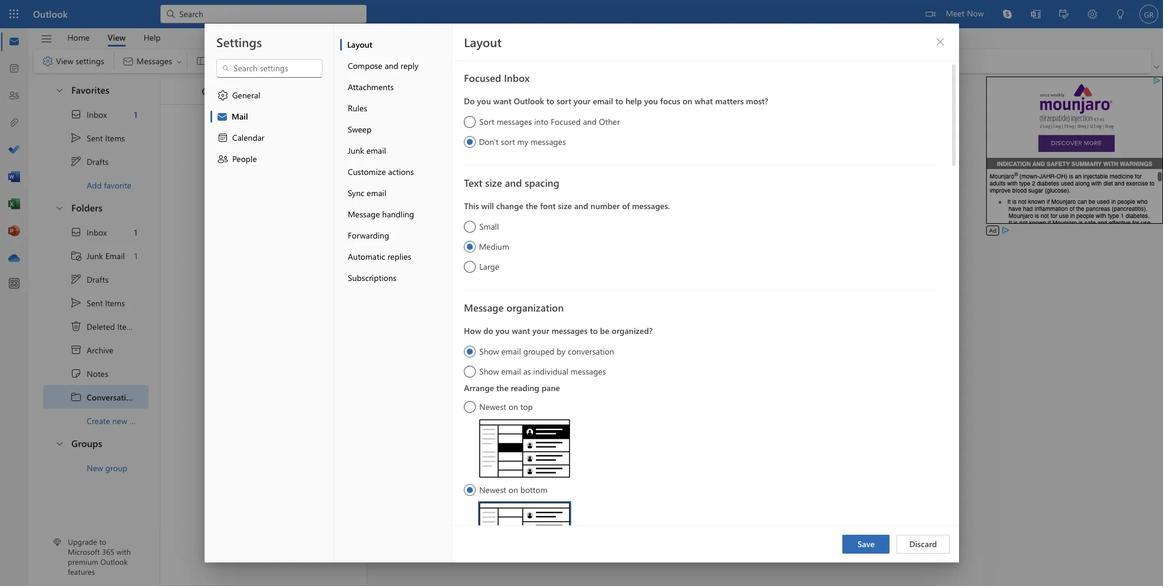 Task type: locate. For each thing, give the bounding box(es) containing it.
1 down the favorites tree item
[[134, 109, 137, 120]]

outlook up camera
[[675, 353, 705, 364]]

 button left 'groups'
[[49, 433, 69, 455]]

 for groups
[[55, 439, 64, 448]]

1 vertical spatial view
[[56, 55, 73, 67]]

1 vertical spatial sort
[[501, 136, 515, 147]]

1 show from the top
[[479, 346, 499, 357]]

 down 
[[70, 274, 82, 285]]

1 horizontal spatial history
[[261, 85, 292, 97]]

your up sort messages into focused and other
[[574, 96, 590, 107]]

customize actions button
[[340, 162, 451, 183]]

junk right 
[[87, 250, 103, 262]]

 inbox inside tree
[[70, 226, 107, 238]]

2 vertical spatial 
[[55, 439, 64, 448]]

items inside favorites tree
[[105, 132, 125, 144]]

drafts inside favorites tree
[[87, 156, 109, 167]]

and
[[384, 60, 398, 71], [583, 116, 597, 127], [505, 176, 522, 189], [574, 201, 588, 212]]


[[70, 392, 82, 403]]

2  inbox from the top
[[70, 226, 107, 238]]

newest down arrange
[[479, 402, 506, 413]]

tab list
[[58, 28, 170, 47]]

1 vertical spatial drafts
[[87, 274, 109, 285]]

outlook right premium
[[100, 557, 128, 567]]

application
[[0, 0, 1164, 587]]

0 vertical spatial junk
[[348, 145, 364, 156]]

add favorite
[[87, 180, 131, 191]]


[[342, 88, 354, 100]]

0 horizontal spatial message
[[348, 209, 380, 220]]

onedrive image
[[8, 253, 20, 265]]

on for bottom
[[508, 485, 518, 496]]

email inside button
[[366, 145, 386, 156]]

your down places.
[[629, 370, 645, 381]]

2  tree item from the top
[[43, 268, 149, 291]]

 inside " view settings"
[[42, 55, 54, 67]]

notes
[[87, 368, 108, 379]]

 tree item down favorites
[[43, 103, 149, 126]]

0 vertical spatial on
[[683, 96, 692, 107]]

with right 365
[[116, 547, 131, 557]]

 inbox down folders
[[70, 226, 107, 238]]

1 drafts from the top
[[87, 156, 109, 167]]

people
[[232, 153, 257, 165]]

outlook link
[[33, 0, 68, 28]]


[[217, 153, 229, 165]]

to left be
[[590, 326, 598, 337]]

dialog
[[0, 0, 1164, 587]]

0 vertical spatial message
[[348, 209, 380, 220]]

view left help
[[108, 32, 126, 43]]

1 horizontal spatial focused
[[551, 116, 581, 127]]

email for junk email
[[366, 145, 386, 156]]

set your advertising preferences image
[[1002, 226, 1011, 235]]

1 vertical spatial 
[[217, 90, 229, 101]]

sort left the my
[[501, 136, 515, 147]]

 left folders
[[55, 203, 64, 213]]

size inside option group
[[558, 201, 572, 212]]

0 vertical spatial 
[[70, 156, 82, 167]]

1 horizontal spatial your
[[574, 96, 590, 107]]

you inside you're going places. take outlook with you for free. scan the qr code with your phone camera to download outlook mobile
[[726, 353, 740, 364]]

0 vertical spatial  sent items
[[70, 132, 125, 144]]

1 vertical spatial  sent items
[[70, 297, 125, 309]]

 drafts for 
[[70, 156, 109, 167]]

0 horizontal spatial view
[[56, 55, 73, 67]]

history up folder
[[138, 392, 165, 403]]

 tree item down  junk email
[[43, 268, 149, 291]]

2 newest from the top
[[479, 485, 506, 496]]

1  sent items from the top
[[70, 132, 125, 144]]

1 vertical spatial newest
[[479, 485, 506, 496]]

1 horizontal spatial layout
[[464, 34, 502, 50]]

message list section
[[160, 75, 367, 586]]

2 drafts from the top
[[87, 274, 109, 285]]

folder
[[130, 415, 151, 427]]

 inside favorites tree
[[70, 109, 82, 120]]

0 vertical spatial view
[[108, 32, 126, 43]]

to inside the message organization element
[[590, 326, 598, 337]]

message inside button
[[348, 209, 380, 220]]

 inbox down favorites
[[70, 109, 107, 120]]

 tree item
[[43, 126, 149, 150], [43, 291, 149, 315]]

1  inbox from the top
[[70, 109, 107, 120]]

2  button from the top
[[49, 197, 69, 219]]

 button inside groups tree item
[[49, 433, 69, 455]]

0 vertical spatial  tree item
[[43, 150, 149, 173]]

more apps image
[[8, 278, 20, 290]]

 inside tree
[[70, 226, 82, 238]]

and inside do you want outlook to sort your email to help you focus on what matters most? option group
[[583, 116, 597, 127]]

your
[[574, 96, 590, 107], [532, 326, 549, 337], [629, 370, 645, 381]]

 button left favorites
[[49, 79, 69, 101]]

1 vertical spatial want
[[512, 326, 530, 337]]

0 horizontal spatial history
[[138, 392, 165, 403]]

1  tree item from the top
[[43, 126, 149, 150]]

1  drafts from the top
[[70, 156, 109, 167]]

organized?
[[612, 326, 653, 337]]

replies
[[387, 251, 411, 262]]

layout inside button
[[347, 39, 372, 50]]

 inside favorites tree
[[70, 156, 82, 167]]

3  button from the top
[[49, 433, 69, 455]]

you
[[477, 96, 491, 107], [644, 96, 658, 107], [496, 326, 509, 337], [726, 353, 740, 364]]

1 vertical spatial conversation
[[87, 392, 136, 403]]

email up the "other"
[[593, 96, 613, 107]]

items up favorite
[[105, 132, 125, 144]]

and up change
[[505, 176, 522, 189]]

0 vertical spatial newest
[[479, 402, 506, 413]]

settings
[[76, 55, 104, 67]]

 drafts inside favorites tree
[[70, 156, 109, 167]]

document
[[0, 0, 1164, 587]]

to right camera
[[702, 370, 709, 381]]

 drafts inside tree
[[70, 274, 109, 285]]

on left top at the bottom
[[508, 402, 518, 413]]

0 vertical spatial your
[[574, 96, 590, 107]]

 tree item
[[43, 244, 149, 268]]

features
[[68, 567, 95, 577]]

 tree item down the favorites tree item
[[43, 126, 149, 150]]

 sent items inside favorites tree
[[70, 132, 125, 144]]

new
[[112, 415, 127, 427]]

 inside groups tree item
[[55, 439, 64, 448]]

sync
[[348, 188, 364, 199]]

 up 
[[70, 226, 82, 238]]

 tree item
[[43, 338, 149, 362]]

junk down sweep
[[348, 145, 364, 156]]

junk inside  junk email
[[87, 250, 103, 262]]

to up sort messages into focused and other
[[546, 96, 554, 107]]

and inside button
[[384, 60, 398, 71]]

0 vertical spatial items
[[105, 132, 125, 144]]

messages down you're
[[571, 366, 606, 377]]

deleted
[[87, 321, 115, 332]]

1  from the top
[[70, 132, 82, 144]]

1 horizontal spatial conversation
[[202, 85, 258, 97]]

upgrade to microsoft 365 with premium outlook features
[[68, 537, 131, 577]]

show up arrange
[[479, 366, 499, 377]]

1 vertical spatial  button
[[49, 197, 69, 219]]

calendar image
[[8, 63, 20, 75]]

by
[[557, 346, 565, 357]]

size right text at the top
[[485, 176, 502, 189]]

automatic replies button
[[340, 247, 451, 268]]

2 vertical spatial with
[[116, 547, 131, 557]]

0 vertical spatial size
[[485, 176, 502, 189]]

document containing settings
[[0, 0, 1164, 587]]

0 horizontal spatial 
[[42, 55, 54, 67]]

items right deleted
[[117, 321, 137, 332]]

0 vertical spatial inbox
[[504, 71, 530, 84]]

0 horizontal spatial size
[[485, 176, 502, 189]]

junk
[[348, 145, 364, 156], [87, 250, 103, 262]]

 tree item
[[43, 103, 149, 126], [43, 221, 149, 244]]

subscriptions
[[348, 272, 396, 284]]

the left "font"
[[526, 201, 538, 212]]

message inside layout tab panel
[[464, 301, 504, 314]]

1 vertical spatial  tree item
[[43, 268, 149, 291]]

word image
[[8, 172, 20, 183]]

message up do
[[464, 301, 504, 314]]

focused
[[464, 71, 501, 84], [551, 116, 581, 127]]

2 horizontal spatial the
[[564, 370, 575, 381]]

2 show from the top
[[479, 366, 499, 377]]

1 vertical spatial inbox
[[87, 109, 107, 120]]

3 1 from the top
[[134, 250, 137, 262]]

want down message organization
[[512, 326, 530, 337]]


[[70, 109, 82, 120], [70, 226, 82, 238]]


[[42, 55, 54, 67], [217, 90, 229, 101]]

email up customize actions
[[366, 145, 386, 156]]

favorite
[[104, 180, 131, 191]]

and left number
[[574, 201, 588, 212]]

want down focused inbox
[[493, 96, 511, 107]]

1  tree item from the top
[[43, 103, 149, 126]]

do
[[483, 326, 493, 337]]

drafts down  junk email
[[87, 274, 109, 285]]

history down 'search settings' search field
[[261, 85, 292, 97]]

view left settings
[[56, 55, 73, 67]]

with
[[707, 353, 724, 364], [611, 370, 627, 381], [116, 547, 131, 557]]

email inside button
[[367, 188, 386, 199]]

1 vertical spatial show
[[479, 366, 499, 377]]

1 vertical spatial focused
[[551, 116, 581, 127]]

1 vertical spatial  inbox
[[70, 226, 107, 238]]

inbox for 
[[87, 109, 107, 120]]

 button left folders
[[49, 197, 69, 219]]

0 vertical spatial sent
[[87, 132, 103, 144]]

 button inside the favorites tree item
[[49, 79, 69, 101]]

 tree item
[[43, 150, 149, 173], [43, 268, 149, 291]]

size right "font"
[[558, 201, 572, 212]]

 tree item up deleted
[[43, 291, 149, 315]]

email right sync
[[367, 188, 386, 199]]

be
[[600, 326, 609, 337]]

2 vertical spatial items
[[117, 321, 137, 332]]

1 vertical spatial  drafts
[[70, 274, 109, 285]]

inbox for 
[[87, 227, 107, 238]]

message down sync email in the top left of the page
[[348, 209, 380, 220]]

 drafts
[[70, 156, 109, 167], [70, 274, 109, 285]]

2  tree item from the top
[[43, 221, 149, 244]]

1 horizontal spatial sort
[[557, 96, 571, 107]]

1  from the top
[[55, 85, 64, 95]]


[[70, 368, 82, 380]]

0 vertical spatial 1
[[134, 109, 137, 120]]

0 vertical spatial focused
[[464, 71, 501, 84]]

view inside " view settings"
[[56, 55, 73, 67]]

1 vertical spatial the
[[564, 370, 575, 381]]

conversation inside  conversation history
[[87, 392, 136, 403]]

Search settings search field
[[230, 63, 310, 74]]

the inside you're going places. take outlook with you for free. scan the qr code with your phone camera to download outlook mobile
[[564, 370, 575, 381]]

1 vertical spatial junk
[[87, 250, 103, 262]]

to inside you're going places. take outlook with you for free. scan the qr code with your phone camera to download outlook mobile
[[702, 370, 709, 381]]

calendar
[[232, 132, 264, 143]]

0 horizontal spatial with
[[116, 547, 131, 557]]

the up newest on top
[[496, 383, 508, 394]]

and left the "other"
[[583, 116, 597, 127]]

1 vertical spatial 
[[55, 203, 64, 213]]

1 horizontal spatial view
[[108, 32, 126, 43]]

 tree item for 
[[43, 268, 149, 291]]

1 vertical spatial  tree item
[[43, 291, 149, 315]]

1 vertical spatial  tree item
[[43, 221, 149, 244]]

outlook
[[33, 8, 68, 20], [514, 96, 544, 107], [675, 353, 705, 364], [750, 370, 779, 381], [100, 557, 128, 567]]

sent up "" tree item
[[87, 298, 103, 309]]

newest left the bottom
[[479, 485, 506, 496]]


[[70, 156, 82, 167], [70, 274, 82, 285]]

1 vertical spatial sent
[[87, 298, 103, 309]]


[[40, 33, 53, 45]]

to do image
[[8, 144, 20, 156]]

general
[[232, 90, 260, 101]]

 inside settings tab list
[[217, 90, 229, 101]]

tree
[[43, 221, 165, 433]]

conversation down the 
[[202, 85, 258, 97]]

items up  deleted items at the left bottom
[[105, 298, 125, 309]]

0 horizontal spatial the
[[496, 383, 508, 394]]

outlook banner
[[0, 0, 1164, 28]]

1 1 from the top
[[134, 109, 137, 120]]

0 vertical spatial the
[[526, 201, 538, 212]]

outlook up  button
[[33, 8, 68, 20]]

sort messages into focused and other
[[479, 116, 620, 127]]

new group
[[87, 463, 127, 474]]

2 horizontal spatial with
[[707, 353, 724, 364]]

conversation history
[[202, 85, 292, 97]]

0 vertical spatial  button
[[49, 79, 69, 101]]

 up 
[[70, 297, 82, 309]]


[[70, 250, 82, 262]]

your inside the message organization element
[[532, 326, 549, 337]]

font
[[540, 201, 556, 212]]

to right upgrade
[[99, 537, 106, 548]]

layout inside tab panel
[[464, 34, 502, 50]]

focused inside do you want outlook to sort your email to help you focus on what matters most? option group
[[551, 116, 581, 127]]

outlook down free.
[[750, 370, 779, 381]]

email for show email as individual messages
[[501, 366, 521, 377]]

new
[[87, 463, 103, 474]]

focus
[[660, 96, 680, 107]]

layout tab panel
[[452, 24, 959, 587]]

arrange the reading pane
[[464, 383, 560, 394]]

1 vertical spatial 
[[70, 274, 82, 285]]

2 vertical spatial the
[[496, 383, 508, 394]]

attachments button
[[340, 77, 451, 98]]

1 vertical spatial message
[[464, 301, 504, 314]]

 drafts down  tree item
[[70, 274, 109, 285]]

0 vertical spatial 
[[42, 55, 54, 67]]

sort
[[557, 96, 571, 107], [501, 136, 515, 147]]

automatic
[[348, 251, 385, 262]]

2  drafts from the top
[[70, 274, 109, 285]]

inbox inside layout tab panel
[[504, 71, 530, 84]]

layout button
[[340, 34, 451, 55]]

show down do
[[479, 346, 499, 357]]

inbox inside favorites tree
[[87, 109, 107, 120]]

2  from the top
[[70, 297, 82, 309]]

now
[[967, 8, 984, 19]]

dialog containing settings
[[0, 0, 1164, 587]]

messages
[[497, 116, 532, 127], [531, 136, 566, 147], [551, 326, 588, 337], [571, 366, 606, 377]]

add favorite tree item
[[43, 173, 149, 197]]

layout up compose
[[347, 39, 372, 50]]

focused up do
[[464, 71, 501, 84]]

large
[[479, 261, 499, 272]]

 up 
[[217, 90, 229, 101]]

outlook up "into"
[[514, 96, 544, 107]]

 down 
[[42, 55, 54, 67]]

3  from the top
[[55, 439, 64, 448]]

show email grouped by conversation
[[479, 346, 614, 357]]

create new folder tree item
[[43, 409, 151, 433]]

show for show email grouped by conversation
[[479, 346, 499, 357]]

layout group
[[190, 50, 306, 73]]

1 inside favorites tree
[[134, 109, 137, 120]]

2  tree item from the top
[[43, 291, 149, 315]]

2 vertical spatial  button
[[49, 433, 69, 455]]

0 vertical spatial show
[[479, 346, 499, 357]]

1 vertical spatial 
[[70, 226, 82, 238]]

1 sent from the top
[[87, 132, 103, 144]]

0 horizontal spatial your
[[532, 326, 549, 337]]

pane
[[542, 383, 560, 394]]

layout up focused inbox
[[464, 34, 502, 50]]

on for top
[[508, 402, 518, 413]]

0 horizontal spatial conversation
[[87, 392, 136, 403]]

subscriptions button
[[340, 268, 451, 289]]

1 vertical spatial size
[[558, 201, 572, 212]]

1 vertical spatial 1
[[134, 227, 137, 238]]

drafts up add favorite tree item
[[87, 156, 109, 167]]

email for sync email
[[367, 188, 386, 199]]

arrange
[[464, 383, 494, 394]]

 sent items
[[70, 132, 125, 144], [70, 297, 125, 309]]

with down going
[[611, 370, 627, 381]]

0 horizontal spatial junk
[[87, 250, 103, 262]]

on left the bottom
[[508, 485, 518, 496]]

to
[[546, 96, 554, 107], [615, 96, 623, 107], [590, 326, 598, 337], [702, 370, 709, 381], [99, 537, 106, 548]]

groups tree item
[[43, 433, 149, 456]]

mail image
[[8, 36, 20, 48]]

2  from the top
[[70, 274, 82, 285]]

2 horizontal spatial your
[[629, 370, 645, 381]]

 junk email
[[70, 250, 125, 262]]

 down favorites
[[70, 109, 82, 120]]

0 vertical spatial  tree item
[[43, 103, 149, 126]]

 button
[[931, 32, 950, 51]]

1 horizontal spatial junk
[[348, 145, 364, 156]]

0 vertical spatial 
[[55, 85, 64, 95]]

home
[[68, 32, 90, 43]]

application containing settings
[[0, 0, 1164, 587]]

 tree item
[[43, 362, 149, 386]]

 drafts up add
[[70, 156, 109, 167]]

 inbox inside favorites tree
[[70, 109, 107, 120]]

1 vertical spatial on
[[508, 402, 518, 413]]

1 horizontal spatial 
[[217, 90, 229, 101]]

view button
[[99, 28, 135, 47]]

customize actions
[[348, 166, 414, 178]]

change
[[496, 201, 523, 212]]

1  from the top
[[70, 109, 82, 120]]

places.
[[628, 353, 654, 364]]

1 up  tree item
[[134, 227, 137, 238]]

conversation up create new folder
[[87, 392, 136, 403]]

0 horizontal spatial layout
[[347, 39, 372, 50]]

1 vertical spatial history
[[138, 392, 165, 403]]

email inside option group
[[593, 96, 613, 107]]

email left as
[[501, 366, 521, 377]]

 inside the favorites tree item
[[55, 85, 64, 95]]

 down favorites
[[70, 132, 82, 144]]

focused right "into"
[[551, 116, 581, 127]]

with up download
[[707, 353, 724, 364]]

drafts for 
[[87, 156, 109, 167]]

2 vertical spatial 1
[[134, 250, 137, 262]]

the left qr
[[564, 370, 575, 381]]

layout
[[464, 34, 502, 50], [347, 39, 372, 50]]

do you want outlook to sort your email to help you focus on what matters most? option group
[[464, 93, 937, 150]]

2 1 from the top
[[134, 227, 137, 238]]

 tree item up  junk email
[[43, 221, 149, 244]]

0 vertical spatial  tree item
[[43, 126, 149, 150]]

2  from the top
[[55, 203, 64, 213]]

 sent items down the favorites tree item
[[70, 132, 125, 144]]

 left 'groups'
[[55, 439, 64, 448]]

0 vertical spatial conversation
[[202, 85, 258, 97]]

 conversation history
[[70, 392, 165, 403]]

0 vertical spatial 
[[70, 109, 82, 120]]

1 horizontal spatial message
[[464, 301, 504, 314]]

sort up sort messages into focused and other
[[557, 96, 571, 107]]

0 horizontal spatial sort
[[501, 136, 515, 147]]

1  tree item from the top
[[43, 150, 149, 173]]

history inside  conversation history
[[138, 392, 165, 403]]

on left "what"
[[683, 96, 692, 107]]

1 horizontal spatial with
[[611, 370, 627, 381]]

2 vertical spatial inbox
[[87, 227, 107, 238]]

 inbox for 
[[70, 226, 107, 238]]

group
[[105, 463, 127, 474]]

small
[[479, 221, 499, 232]]

 tree item
[[43, 315, 149, 338]]

drafts inside tree
[[87, 274, 109, 285]]

 for 
[[70, 156, 82, 167]]

1 vertical spatial your
[[532, 326, 549, 337]]

1  from the top
[[70, 156, 82, 167]]

to inside upgrade to microsoft 365 with premium outlook features
[[99, 537, 106, 548]]

0 vertical spatial drafts
[[87, 156, 109, 167]]

how do you want your messages to be organized? option group
[[464, 323, 937, 380]]

0 vertical spatial 
[[70, 132, 82, 144]]

0 vertical spatial  drafts
[[70, 156, 109, 167]]

2 vertical spatial on
[[508, 485, 518, 496]]

1 newest from the top
[[479, 402, 506, 413]]

1 horizontal spatial size
[[558, 201, 572, 212]]

2  from the top
[[70, 226, 82, 238]]

1 vertical spatial with
[[611, 370, 627, 381]]

sent up add
[[87, 132, 103, 144]]

 sent items up "" tree item
[[70, 297, 125, 309]]

email left grouped in the bottom left of the page
[[501, 346, 521, 357]]

my
[[517, 136, 529, 147]]

compose and reply
[[348, 60, 418, 71]]

forwarding
[[348, 230, 389, 241]]

 up add favorite tree item
[[70, 156, 82, 167]]

sweep button
[[340, 119, 451, 140]]

 left favorites
[[55, 85, 64, 95]]

1 horizontal spatial the
[[526, 201, 538, 212]]

2 vertical spatial your
[[629, 370, 645, 381]]

and left reply
[[384, 60, 398, 71]]

your up grouped in the bottom left of the page
[[532, 326, 549, 337]]

0 vertical spatial history
[[261, 85, 292, 97]]

2 sent from the top
[[87, 298, 103, 309]]

 tree item up add
[[43, 150, 149, 173]]

 inside folders tree item
[[55, 203, 64, 213]]

 button inside folders tree item
[[49, 197, 69, 219]]

1 right email
[[134, 250, 137, 262]]

 inbox for 
[[70, 109, 107, 120]]

1  button from the top
[[49, 79, 69, 101]]

0 vertical spatial  inbox
[[70, 109, 107, 120]]



Task type: vqa. For each thing, say whether or not it's contained in the screenshot.
with to the left
yes



Task type: describe. For each thing, give the bounding box(es) containing it.
messages down sort messages into focused and other
[[531, 136, 566, 147]]

organization
[[506, 301, 564, 314]]

newest for newest on top
[[479, 402, 506, 413]]

save button
[[843, 535, 890, 554]]

 for  general
[[217, 90, 229, 101]]

 button for groups
[[49, 433, 69, 455]]

what
[[695, 96, 713, 107]]

on inside option group
[[683, 96, 692, 107]]

 drafts for 
[[70, 274, 109, 285]]

how do you want your messages to be organized?
[[464, 326, 653, 337]]

 button for favorites
[[49, 79, 69, 101]]

bottom
[[520, 485, 547, 496]]

messages up the don't sort my messages
[[497, 116, 532, 127]]

discard
[[910, 539, 937, 550]]


[[221, 64, 230, 73]]

conversation inside message list section
[[202, 85, 258, 97]]

automatic replies
[[348, 251, 411, 262]]

 tree item for 
[[43, 150, 149, 173]]

show email as individual messages
[[479, 366, 606, 377]]

 people
[[217, 153, 257, 165]]

view inside "button"
[[108, 32, 126, 43]]

into
[[534, 116, 548, 127]]

settings heading
[[216, 34, 262, 50]]

you're
[[579, 353, 602, 364]]

do you want outlook to sort your email to help you focus on what matters most?
[[464, 96, 768, 107]]

settings
[[216, 34, 262, 50]]

settings tab list
[[204, 24, 334, 563]]

 for 
[[70, 109, 82, 120]]

outlook inside upgrade to microsoft 365 with premium outlook features
[[100, 557, 128, 567]]

the inside option group
[[526, 201, 538, 212]]

download
[[712, 370, 748, 381]]

junk inside button
[[348, 145, 364, 156]]


[[217, 132, 229, 144]]

junk email button
[[340, 140, 451, 162]]

number
[[590, 201, 620, 212]]

matters
[[715, 96, 744, 107]]

medium
[[479, 241, 510, 252]]

 for favorites
[[55, 85, 64, 95]]

sweep
[[348, 124, 371, 135]]

0 vertical spatial with
[[707, 353, 724, 364]]

history inside message list section
[[261, 85, 292, 97]]

outlook inside option group
[[514, 96, 544, 107]]

1 inside  tree item
[[134, 250, 137, 262]]

meet now
[[946, 8, 984, 19]]

items inside  deleted items
[[117, 321, 137, 332]]

qr
[[578, 370, 589, 381]]

 for 
[[70, 274, 82, 285]]

mobile
[[782, 370, 807, 381]]

ad
[[990, 226, 997, 235]]

newest on top
[[479, 402, 533, 413]]

message handling button
[[340, 204, 451, 225]]

top
[[520, 402, 533, 413]]

premium
[[68, 557, 98, 567]]

spacing
[[525, 176, 559, 189]]

rules
[[348, 103, 367, 114]]

sync email button
[[340, 183, 451, 204]]

0 vertical spatial want
[[493, 96, 511, 107]]

with inside upgrade to microsoft 365 with premium outlook features
[[116, 547, 131, 557]]

other
[[599, 116, 620, 127]]

1 for 
[[134, 227, 137, 238]]

do
[[464, 96, 475, 107]]

 tree item
[[43, 386, 165, 409]]

compose and reply button
[[340, 55, 451, 77]]

new group tree item
[[43, 456, 149, 480]]

camera
[[673, 370, 700, 381]]

favorites tree
[[43, 74, 149, 197]]

premium features image
[[53, 539, 61, 548]]

help button
[[135, 28, 170, 47]]

grouped
[[523, 346, 554, 357]]


[[936, 37, 945, 47]]

text
[[464, 176, 482, 189]]

365
[[102, 547, 114, 557]]

going
[[604, 353, 626, 364]]

favorites
[[71, 84, 109, 96]]

2  sent items from the top
[[70, 297, 125, 309]]

save
[[858, 539, 875, 550]]

sort
[[479, 116, 494, 127]]

excel image
[[8, 199, 20, 211]]

1 vertical spatial items
[[105, 298, 125, 309]]

help
[[625, 96, 642, 107]]

message organization element
[[464, 323, 937, 587]]

text size and spacing
[[464, 176, 559, 189]]


[[926, 9, 936, 19]]

email for show email grouped by conversation
[[501, 346, 521, 357]]

free.
[[755, 353, 772, 364]]

rules button
[[340, 98, 451, 119]]

message for message organization
[[464, 301, 504, 314]]

tab list containing home
[[58, 28, 170, 47]]

code
[[591, 370, 609, 381]]

 tree item for 
[[43, 103, 149, 126]]

don't
[[479, 136, 499, 147]]

folders
[[71, 202, 103, 214]]

this will change the font size and number of messages. option group
[[464, 198, 937, 275]]

 for folders
[[55, 203, 64, 213]]

of
[[622, 201, 630, 212]]

email
[[105, 250, 125, 262]]

show for show email as individual messages
[[479, 366, 499, 377]]

1 for 
[[134, 109, 137, 120]]

 button for folders
[[49, 197, 69, 219]]

to left help
[[615, 96, 623, 107]]

people image
[[8, 90, 20, 102]]

messages up by
[[551, 326, 588, 337]]

 view settings
[[42, 55, 104, 67]]

sent inside tree
[[87, 298, 103, 309]]

home button
[[59, 28, 98, 47]]

 button
[[35, 29, 58, 49]]

reply
[[400, 60, 418, 71]]

sent inside favorites tree
[[87, 132, 103, 144]]

meet
[[946, 8, 965, 19]]

message for message handling
[[348, 209, 380, 220]]


[[70, 344, 82, 356]]

0 vertical spatial sort
[[557, 96, 571, 107]]

outlook inside banner
[[33, 8, 68, 20]]

compose
[[348, 60, 382, 71]]

sync email
[[348, 188, 386, 199]]

archive
[[87, 345, 113, 356]]

favorites tree item
[[43, 79, 149, 103]]

arrange the reading pane option group
[[464, 380, 937, 587]]

junk email
[[348, 145, 386, 156]]

individual
[[533, 366, 568, 377]]

add
[[87, 180, 102, 191]]

 for 
[[70, 226, 82, 238]]

left-rail-appbar navigation
[[2, 28, 26, 272]]

message handling
[[348, 209, 414, 220]]

powerpoint image
[[8, 226, 20, 238]]

drafts for 
[[87, 274, 109, 285]]

for
[[742, 353, 753, 364]]

want inside the message organization element
[[512, 326, 530, 337]]

0 horizontal spatial focused
[[464, 71, 501, 84]]

tree containing 
[[43, 221, 165, 433]]

create new folder
[[87, 415, 151, 427]]

 for  view settings
[[42, 55, 54, 67]]

 inside tree
[[70, 297, 82, 309]]

 inside favorites tree
[[70, 132, 82, 144]]

phone
[[647, 370, 671, 381]]

newest for newest on bottom
[[479, 485, 506, 496]]

layout heading
[[464, 34, 502, 50]]

this
[[464, 201, 479, 212]]

files image
[[8, 117, 20, 129]]

your inside you're going places. take outlook with you for free. scan the qr code with your phone camera to download outlook mobile
[[629, 370, 645, 381]]

the inside 'option group'
[[496, 383, 508, 394]]

actions
[[388, 166, 414, 178]]

scan
[[544, 370, 561, 381]]

folders tree item
[[43, 197, 149, 221]]

and inside option group
[[574, 201, 588, 212]]

mail
[[231, 111, 248, 122]]

you're going places. take outlook with you for free. scan the qr code with your phone camera to download outlook mobile
[[544, 353, 807, 381]]

 tree item for 
[[43, 221, 149, 244]]

take
[[656, 353, 673, 364]]

you inside the message organization element
[[496, 326, 509, 337]]



